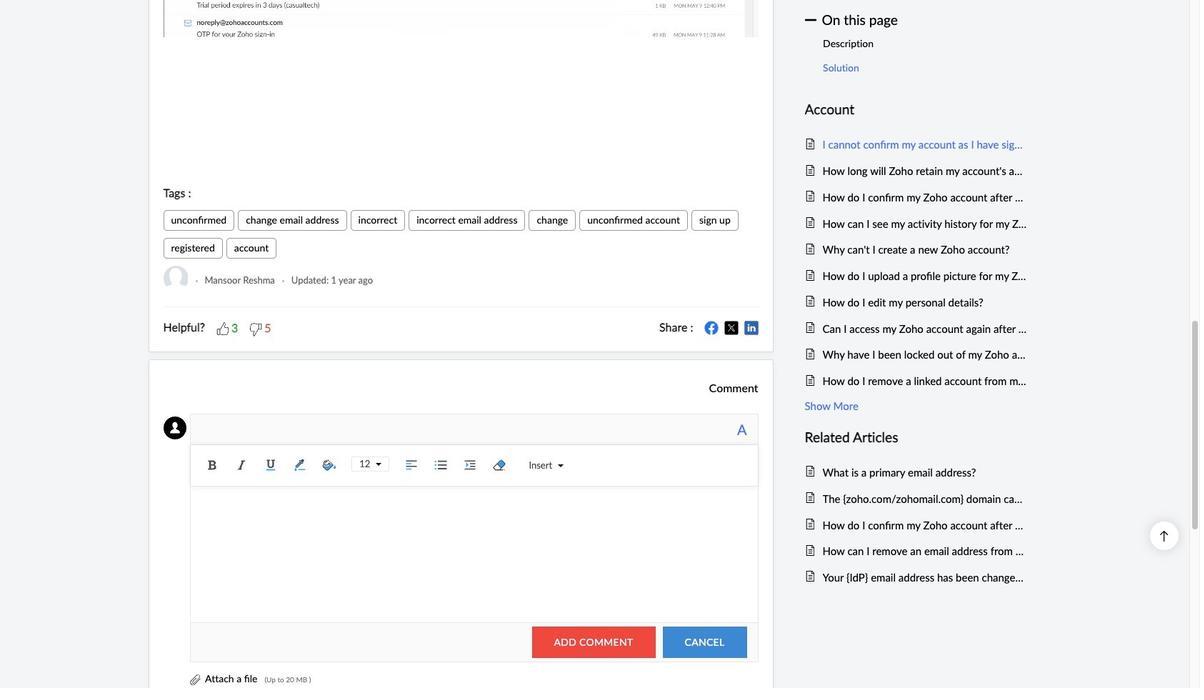 Task type: describe. For each thing, give the bounding box(es) containing it.
font size image
[[371, 462, 382, 467]]

align image
[[401, 454, 423, 476]]

insert options image
[[553, 463, 564, 469]]

2 heading from the top
[[805, 427, 1028, 449]]

background color image
[[319, 454, 340, 476]]

italic (ctrl+i) image
[[231, 454, 253, 476]]

clear formatting image
[[489, 454, 511, 476]]



Task type: locate. For each thing, give the bounding box(es) containing it.
underline (ctrl+u) image
[[260, 454, 282, 476]]

1 heading from the top
[[805, 99, 1028, 121]]

heading
[[805, 99, 1028, 121], [805, 427, 1028, 449]]

twitter image
[[724, 321, 739, 335]]

bold (ctrl+b) image
[[202, 454, 223, 476]]

lists image
[[431, 454, 452, 476]]

a gif showing how to edit the email address that is registered incorrectly. image
[[163, 0, 759, 37]]

1 vertical spatial heading
[[805, 427, 1028, 449]]

indent image
[[460, 454, 481, 476]]

facebook image
[[704, 321, 719, 335]]

font color image
[[290, 454, 311, 476]]

0 vertical spatial heading
[[805, 99, 1028, 121]]

linkedin image
[[744, 321, 759, 335]]



Task type: vqa. For each thing, say whether or not it's contained in the screenshot.
Font color image
yes



